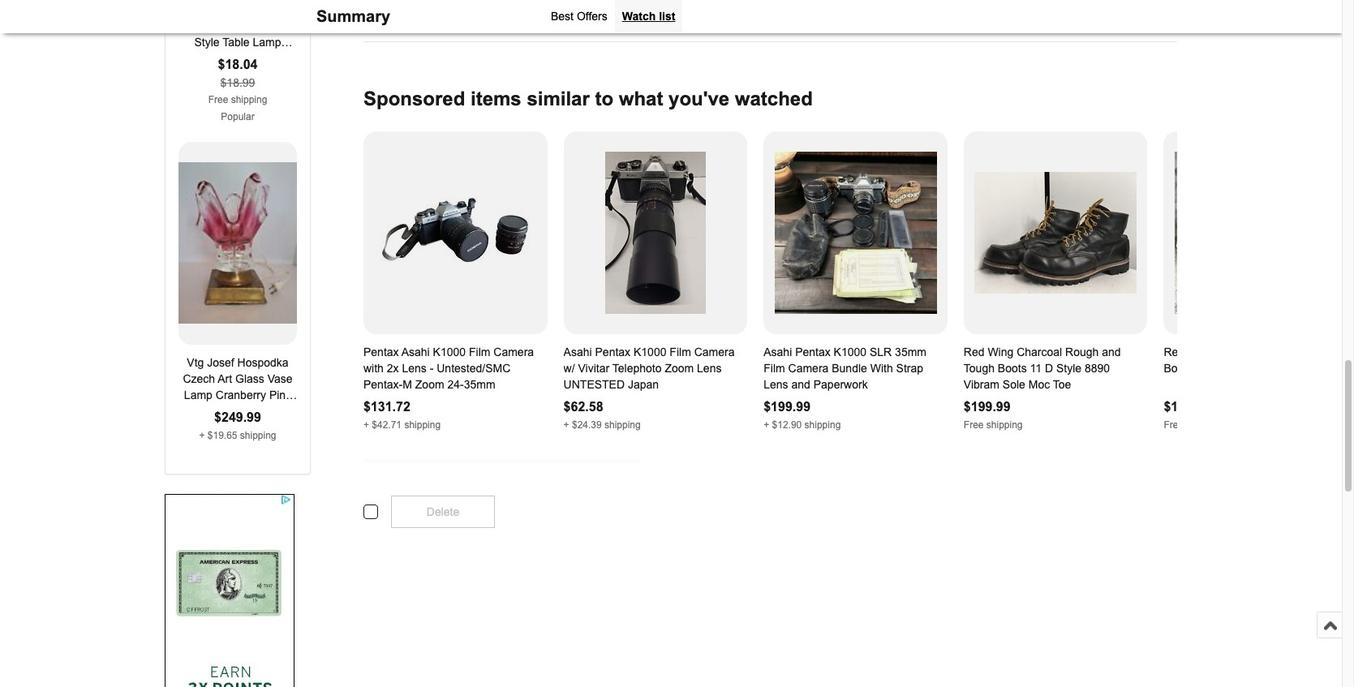 Task type: vqa. For each thing, say whether or not it's contained in the screenshot.


Task type: locate. For each thing, give the bounding box(es) containing it.
$199.99 inside $199.99 + $12.90 shipping
[[764, 400, 811, 414]]

1 vertical spatial and
[[792, 378, 811, 391]]

best offers
[[551, 10, 608, 23]]

lens left -
[[402, 362, 427, 375]]

asahi inside the asahi pentax k1000 film camera w/ vivitar telephoto zoom lens untested  japan
[[564, 345, 592, 358]]

0 vertical spatial 35mm
[[895, 345, 927, 358]]

lamp
[[223, 19, 251, 32], [253, 35, 281, 48], [184, 388, 213, 401]]

Popular text field
[[221, 111, 255, 122]]

shipping down the $135.00 text box
[[1187, 419, 1223, 431]]

0 vertical spatial style
[[194, 35, 220, 48]]

0 horizontal spatial film
[[469, 345, 491, 358]]

11
[[1030, 362, 1042, 375]]

moc
[[1252, 345, 1273, 358], [1029, 378, 1050, 391]]

wing
[[988, 345, 1014, 358], [1188, 345, 1214, 358]]

film inside the asahi pentax k1000 film camera w/ vivitar telephoto zoom lens untested  japan
[[670, 345, 691, 358]]

0 vertical spatial glass
[[222, 3, 251, 16]]

shipping inside '$199.99 free shipping'
[[987, 419, 1023, 431]]

shipping inside vtg josef hospodka czech art glass vase lamp cranberry pink mid century modern $249.99 + $19.65 shipping
[[240, 430, 276, 441]]

pentax inside the asahi pentax k1000 film camera w/ vivitar telephoto zoom lens untested  japan
[[595, 345, 631, 358]]

1 horizontal spatial $199.99
[[964, 400, 1011, 414]]

watch list
[[622, 10, 676, 23]]

0 horizontal spatial asahi
[[402, 345, 430, 358]]

0 horizontal spatial k1000
[[433, 345, 466, 358]]

1 vertical spatial toe
[[1053, 378, 1072, 391]]

0 horizontal spatial lens
[[402, 362, 427, 375]]

toe inside red wing charcoal rough and tough boots 11 d style 8890 vibram sole moc toe
[[1053, 378, 1072, 391]]

free
[[208, 94, 228, 105], [964, 419, 984, 431], [1164, 419, 1184, 431]]

free for $199.99
[[964, 419, 984, 431]]

1 horizontal spatial 35mm
[[895, 345, 927, 358]]

$12.90
[[772, 419, 802, 431]]

free down $18.99
[[208, 94, 228, 105]]

pink
[[269, 388, 291, 401]]

lamp up table
[[223, 19, 251, 32]]

free shipping text field down the $135.00 text box
[[1164, 419, 1223, 431]]

$199.99 text field up the $12.90
[[764, 400, 811, 414]]

offers
[[577, 10, 608, 23]]

boots inside red wing 10875 moc toe work boots mens 9
[[1164, 362, 1193, 375]]

$19.65
[[208, 430, 237, 441]]

red inside red wing charcoal rough and tough boots 11 d style 8890 vibram sole moc toe
[[964, 345, 985, 358]]

$199.99 free shipping
[[964, 400, 1023, 431]]

35mm down untested/smc
[[464, 378, 496, 391]]

$199.99 inside '$199.99 free shipping'
[[964, 400, 1011, 414]]

decor
[[225, 52, 255, 65]]

35mm inside asahi pentax k1000 slr 35mm film camera bundle with strap lens and paperwork
[[895, 345, 927, 358]]

2 horizontal spatial free
[[1164, 419, 1184, 431]]

zoom inside pentax asahi k1000 film camera with 2x lens - untested/smc pentax-m zoom 24-35mm
[[415, 378, 444, 391]]

2 horizontal spatial lens
[[764, 378, 789, 391]]

boots
[[998, 362, 1027, 375], [1164, 362, 1193, 375]]

1 horizontal spatial and
[[1102, 345, 1121, 358]]

tough
[[964, 362, 995, 375]]

$62.58 + $24.39 shipping
[[564, 400, 641, 431]]

-
[[430, 362, 434, 375]]

cranberry
[[216, 388, 266, 401]]

0 vertical spatial toe
[[1276, 345, 1295, 358]]

asahi up $199.99 + $12.90 shipping
[[764, 345, 792, 358]]

$135.00 text field
[[1164, 400, 1211, 414]]

1 k1000 from the left
[[433, 345, 466, 358]]

asahi up w/
[[564, 345, 592, 358]]

3 pentax from the left
[[795, 345, 831, 358]]

k1000 up bundle
[[834, 345, 867, 358]]

$199.99
[[764, 400, 811, 414], [964, 400, 1011, 414]]

free for $135.00
[[1164, 419, 1184, 431]]

2 $199.99 text field from the left
[[964, 400, 1011, 414]]

and up "8890"
[[1102, 345, 1121, 358]]

asahi up -
[[402, 345, 430, 358]]

2 boots from the left
[[1164, 362, 1193, 375]]

free shipping text field up 'popular'
[[208, 94, 267, 105]]

1 boots from the left
[[998, 362, 1027, 375]]

$18.04
[[218, 57, 258, 71]]

$24.39
[[572, 419, 602, 431]]

lamp down tiffany
[[253, 35, 281, 48]]

camera inside asahi pentax k1000 slr 35mm film camera bundle with strap lens and paperwork
[[788, 362, 829, 375]]

$135.00 free shipping
[[1164, 400, 1223, 431]]

asahi
[[402, 345, 430, 358], [564, 345, 592, 358], [764, 345, 792, 358]]

k1000 inside asahi pentax k1000 slr 35mm film camera bundle with strap lens and paperwork
[[834, 345, 867, 358]]

wing up tough
[[988, 345, 1014, 358]]

1 vertical spatial style
[[1057, 362, 1082, 375]]

2 horizontal spatial k1000
[[834, 345, 867, 358]]

1 vertical spatial moc
[[1029, 378, 1050, 391]]

free inside $18.04 $18.99 free shipping popular
[[208, 94, 228, 105]]

2 horizontal spatial lamp
[[253, 35, 281, 48]]

1 horizontal spatial boots
[[1164, 362, 1193, 375]]

shipping right $42.71
[[404, 419, 441, 431]]

watch
[[622, 10, 656, 23]]

pentax up paperwork
[[795, 345, 831, 358]]

shipping up 'popular'
[[231, 94, 267, 105]]

0 horizontal spatial $199.99 text field
[[764, 400, 811, 414]]

toe down the d
[[1053, 378, 1072, 391]]

books
[[188, 19, 220, 32]]

and up $199.99 + $12.90 shipping
[[792, 378, 811, 391]]

free down the vibram
[[964, 419, 984, 431]]

2 vertical spatial lamp
[[184, 388, 213, 401]]

+
[[364, 419, 369, 431], [564, 419, 569, 431], [764, 419, 770, 431], [199, 430, 205, 441]]

tiffany
[[254, 19, 288, 32]]

1 horizontal spatial k1000
[[634, 345, 667, 358]]

toe left work
[[1276, 345, 1295, 358]]

free shipping text field down the vibram
[[964, 419, 1023, 431]]

+ for $131.72
[[364, 419, 369, 431]]

0 horizontal spatial and
[[792, 378, 811, 391]]

3 k1000 from the left
[[834, 345, 867, 358]]

free inside $135.00 free shipping
[[1164, 419, 1184, 431]]

0 horizontal spatial camera
[[494, 345, 534, 358]]

red up tough
[[964, 345, 985, 358]]

similar
[[527, 87, 590, 109]]

1 vertical spatial glass
[[235, 372, 264, 385]]

shipping
[[231, 94, 267, 105], [404, 419, 441, 431], [605, 419, 641, 431], [805, 419, 841, 431], [987, 419, 1023, 431], [1187, 419, 1223, 431], [240, 430, 276, 441]]

with
[[871, 362, 893, 375]]

boots inside red wing charcoal rough and tough boots 11 d style 8890 vibram sole moc toe
[[998, 362, 1027, 375]]

+ for $199.99
[[764, 419, 770, 431]]

2 horizontal spatial asahi
[[764, 345, 792, 358]]

lens right telephoto
[[697, 362, 722, 375]]

boots left mens
[[1164, 362, 1193, 375]]

glass up table
[[222, 3, 251, 16]]

you've
[[669, 87, 730, 109]]

red up $135.00
[[1164, 345, 1185, 358]]

+ left $42.71
[[364, 419, 369, 431]]

pentax inside pentax asahi k1000 film camera with 2x lens - untested/smc pentax-m zoom 24-35mm
[[364, 345, 399, 358]]

0 vertical spatial zoom
[[665, 362, 694, 375]]

$199.99 for and
[[764, 400, 811, 414]]

boots up sole
[[998, 362, 1027, 375]]

2 k1000 from the left
[[634, 345, 667, 358]]

modern
[[251, 405, 289, 418]]

pentax inside asahi pentax k1000 slr 35mm film camera bundle with strap lens and paperwork
[[795, 345, 831, 358]]

moc right 10875
[[1252, 345, 1273, 358]]

1 horizontal spatial moc
[[1252, 345, 1273, 358]]

1 pentax from the left
[[364, 345, 399, 358]]

$199.99 down the vibram
[[964, 400, 1011, 414]]

camera for $131.72
[[494, 345, 534, 358]]

camera
[[494, 345, 534, 358], [694, 345, 735, 358], [788, 362, 829, 375]]

shipping right $24.39 on the bottom left of page
[[605, 419, 641, 431]]

free inside '$199.99 free shipping'
[[964, 419, 984, 431]]

1 horizontal spatial lens
[[697, 362, 722, 375]]

2 red from the left
[[1164, 345, 1185, 358]]

best
[[551, 10, 574, 23]]

vivitar
[[578, 362, 610, 375]]

k1000 inside the asahi pentax k1000 film camera w/ vivitar telephoto zoom lens untested  japan
[[634, 345, 667, 358]]

free down the $135.00 text box
[[1164, 419, 1184, 431]]

+ inside $62.58 + $24.39 shipping
[[564, 419, 569, 431]]

wing up mens
[[1188, 345, 1214, 358]]

0 horizontal spatial zoom
[[415, 378, 444, 391]]

style right the d
[[1057, 362, 1082, 375]]

2 $199.99 from the left
[[964, 400, 1011, 414]]

$199.99 text field down the vibram
[[964, 400, 1011, 414]]

popular
[[221, 111, 255, 122]]

1 horizontal spatial pentax
[[595, 345, 631, 358]]

zoom right telephoto
[[665, 362, 694, 375]]

+ left $19.65
[[199, 430, 205, 441]]

red
[[964, 345, 985, 358], [1164, 345, 1185, 358]]

0 horizontal spatial red
[[964, 345, 985, 358]]

1 horizontal spatial style
[[1057, 362, 1082, 375]]

film for $131.72
[[469, 345, 491, 358]]

glass up cranberry
[[235, 372, 264, 385]]

shipping inside $131.72 + $42.71 shipping
[[404, 419, 441, 431]]

k1000 up telephoto
[[634, 345, 667, 358]]

1 asahi from the left
[[402, 345, 430, 358]]

3 asahi from the left
[[764, 345, 792, 358]]

2 horizontal spatial camera
[[788, 362, 829, 375]]

0 vertical spatial lamp
[[223, 19, 251, 32]]

2 horizontal spatial free shipping text field
[[1164, 419, 1223, 431]]

untested
[[564, 378, 625, 391]]

+ left the $12.90
[[764, 419, 770, 431]]

+ $42.71 shipping text field
[[364, 419, 441, 431]]

$62.58
[[564, 400, 603, 414]]

$199.99 for vibram
[[964, 400, 1011, 414]]

1 horizontal spatial zoom
[[665, 362, 694, 375]]

best offers button
[[544, 0, 615, 32]]

1 wing from the left
[[988, 345, 1014, 358]]

2 pentax from the left
[[595, 345, 631, 358]]

0 horizontal spatial moc
[[1029, 378, 1050, 391]]

and
[[1102, 345, 1121, 358], [792, 378, 811, 391]]

0 horizontal spatial free
[[208, 94, 228, 105]]

shipping right the $12.90
[[805, 419, 841, 431]]

style up home
[[194, 35, 220, 48]]

pentax-
[[364, 378, 403, 391]]

lens
[[402, 362, 427, 375], [697, 362, 722, 375], [764, 378, 789, 391]]

0 horizontal spatial toe
[[1053, 378, 1072, 391]]

toe inside red wing 10875 moc toe work boots mens 9
[[1276, 345, 1295, 358]]

wing inside red wing 10875 moc toe work boots mens 9
[[1188, 345, 1214, 358]]

lens up $199.99 + $12.90 shipping
[[764, 378, 789, 391]]

1 horizontal spatial $199.99 text field
[[964, 400, 1011, 414]]

red wing 10875 moc toe work boots mens 9
[[1164, 345, 1324, 375]]

red inside red wing 10875 moc toe work boots mens 9
[[1164, 345, 1185, 358]]

shipping inside $62.58 + $24.39 shipping
[[605, 419, 641, 431]]

style inside stained glass stacked books lamp tiffany style table lamp home decor book lamps
[[194, 35, 220, 48]]

asahi pentax k1000 film camera w/ vivitar telephoto zoom lens untested  japan
[[564, 345, 735, 391]]

k1000 for $62.58
[[634, 345, 667, 358]]

0 horizontal spatial pentax
[[364, 345, 399, 358]]

+ $19.65 shipping text field
[[199, 430, 276, 441]]

shipping down sole
[[987, 419, 1023, 431]]

$199.99 text field
[[764, 400, 811, 414], [964, 400, 1011, 414]]

pentax
[[364, 345, 399, 358], [595, 345, 631, 358], [795, 345, 831, 358]]

asahi pentax k1000 slr 35mm film camera bundle with strap lens and paperwork
[[764, 345, 927, 391]]

+ inside $199.99 + $12.90 shipping
[[764, 419, 770, 431]]

film
[[469, 345, 491, 358], [670, 345, 691, 358], [764, 362, 785, 375]]

pentax up vivitar
[[595, 345, 631, 358]]

1 horizontal spatial wing
[[1188, 345, 1214, 358]]

$199.99 up the $12.90
[[764, 400, 811, 414]]

zoom
[[665, 362, 694, 375], [415, 378, 444, 391]]

+ left $24.39 on the bottom left of page
[[564, 419, 569, 431]]

pentax up with on the bottom left of page
[[364, 345, 399, 358]]

shipping down modern
[[240, 430, 276, 441]]

35mm up "strap"
[[895, 345, 927, 358]]

camera inside the asahi pentax k1000 film camera w/ vivitar telephoto zoom lens untested  japan
[[694, 345, 735, 358]]

film for $62.58
[[670, 345, 691, 358]]

1 horizontal spatial free shipping text field
[[964, 419, 1023, 431]]

moc inside red wing 10875 moc toe work boots mens 9
[[1252, 345, 1273, 358]]

and inside asahi pentax k1000 slr 35mm film camera bundle with strap lens and paperwork
[[792, 378, 811, 391]]

0 horizontal spatial $199.99
[[764, 400, 811, 414]]

0 horizontal spatial 35mm
[[464, 378, 496, 391]]

1 vertical spatial zoom
[[415, 378, 444, 391]]

moc inside red wing charcoal rough and tough boots 11 d style 8890 vibram sole moc toe
[[1029, 378, 1050, 391]]

0 horizontal spatial lamp
[[184, 388, 213, 401]]

0 horizontal spatial boots
[[998, 362, 1027, 375]]

2 horizontal spatial film
[[764, 362, 785, 375]]

1 horizontal spatial film
[[670, 345, 691, 358]]

1 $199.99 from the left
[[764, 400, 811, 414]]

wing inside red wing charcoal rough and tough boots 11 d style 8890 vibram sole moc toe
[[988, 345, 1014, 358]]

moc down 11
[[1029, 378, 1050, 391]]

delete button
[[391, 495, 495, 528]]

camera inside pentax asahi k1000 film camera with 2x lens - untested/smc pentax-m zoom 24-35mm
[[494, 345, 534, 358]]

1 red from the left
[[964, 345, 985, 358]]

k1000 inside pentax asahi k1000 film camera with 2x lens - untested/smc pentax-m zoom 24-35mm
[[433, 345, 466, 358]]

boots for $199.99
[[998, 362, 1027, 375]]

2x
[[387, 362, 399, 375]]

0 horizontal spatial style
[[194, 35, 220, 48]]

35mm
[[895, 345, 927, 358], [464, 378, 496, 391]]

8890
[[1085, 362, 1110, 375]]

+ inside $131.72 + $42.71 shipping
[[364, 419, 369, 431]]

and inside red wing charcoal rough and tough boots 11 d style 8890 vibram sole moc toe
[[1102, 345, 1121, 358]]

2 wing from the left
[[1188, 345, 1214, 358]]

1 horizontal spatial asahi
[[564, 345, 592, 358]]

0 horizontal spatial free shipping text field
[[208, 94, 267, 105]]

telephoto
[[613, 362, 662, 375]]

1 horizontal spatial camera
[[694, 345, 735, 358]]

asahi inside asahi pentax k1000 slr 35mm film camera bundle with strap lens and paperwork
[[764, 345, 792, 358]]

0 vertical spatial moc
[[1252, 345, 1273, 358]]

Free shipping text field
[[208, 94, 267, 105], [964, 419, 1023, 431], [1164, 419, 1223, 431]]

+ inside vtg josef hospodka czech art glass vase lamp cranberry pink mid century modern $249.99 + $19.65 shipping
[[199, 430, 205, 441]]

0 vertical spatial and
[[1102, 345, 1121, 358]]

1 horizontal spatial toe
[[1276, 345, 1295, 358]]

film inside asahi pentax k1000 slr 35mm film camera bundle with strap lens and paperwork
[[764, 362, 785, 375]]

1 vertical spatial 35mm
[[464, 378, 496, 391]]

lamp down the czech
[[184, 388, 213, 401]]

$131.72
[[364, 400, 411, 414]]

lamps
[[221, 68, 255, 81]]

paperwork
[[814, 378, 868, 391]]

glass
[[222, 3, 251, 16], [235, 372, 264, 385]]

0 horizontal spatial wing
[[988, 345, 1014, 358]]

vtg
[[187, 356, 204, 369]]

k1000 up -
[[433, 345, 466, 358]]

1 horizontal spatial free
[[964, 419, 984, 431]]

zoom down -
[[415, 378, 444, 391]]

2 horizontal spatial pentax
[[795, 345, 831, 358]]

1 horizontal spatial red
[[1164, 345, 1185, 358]]

2 asahi from the left
[[564, 345, 592, 358]]

1 $199.99 text field from the left
[[764, 400, 811, 414]]

24-
[[448, 378, 464, 391]]

k1000
[[433, 345, 466, 358], [634, 345, 667, 358], [834, 345, 867, 358]]

film inside pentax asahi k1000 film camera with 2x lens - untested/smc pentax-m zoom 24-35mm
[[469, 345, 491, 358]]

delete
[[427, 505, 460, 518]]

table
[[223, 35, 250, 48]]

red wing charcoal rough and tough boots 11 d style 8890 vibram sole moc toe
[[964, 345, 1121, 391]]



Task type: describe. For each thing, give the bounding box(es) containing it.
lamp inside vtg josef hospodka czech art glass vase lamp cranberry pink mid century modern $249.99 + $19.65 shipping
[[184, 388, 213, 401]]

9
[[1227, 362, 1234, 375]]

untested/smc
[[437, 362, 511, 375]]

josef
[[207, 356, 234, 369]]

lens inside pentax asahi k1000 film camera with 2x lens - untested/smc pentax-m zoom 24-35mm
[[402, 362, 427, 375]]

czech
[[183, 372, 215, 385]]

watch list button
[[615, 0, 683, 32]]

glass inside stained glass stacked books lamp tiffany style table lamp home decor book lamps
[[222, 3, 251, 16]]

asahi for $199.99
[[764, 345, 792, 358]]

sponsored items similar to what you've watched
[[364, 87, 813, 109]]

what
[[619, 87, 663, 109]]

mens
[[1196, 362, 1224, 375]]

$199.99 text field for vibram
[[964, 400, 1011, 414]]

camera for $62.58
[[694, 345, 735, 358]]

w/
[[564, 362, 575, 375]]

$42.71
[[372, 419, 402, 431]]

advertisement region
[[165, 494, 295, 687]]

+ $24.39 shipping text field
[[564, 419, 641, 431]]

to
[[595, 87, 614, 109]]

1 horizontal spatial lamp
[[223, 19, 251, 32]]

summary
[[317, 7, 391, 25]]

k1000 for $131.72
[[433, 345, 466, 358]]

$249.99 text field
[[214, 410, 261, 424]]

wing for $199.99
[[988, 345, 1014, 358]]

$62.58 text field
[[564, 400, 603, 414]]

pentax for $62.58
[[595, 345, 631, 358]]

sponsored
[[364, 87, 465, 109]]

asahi for $62.58
[[564, 345, 592, 358]]

slr
[[870, 345, 892, 358]]

stacked
[[254, 3, 295, 16]]

vibram
[[964, 378, 1000, 391]]

strap
[[896, 362, 924, 375]]

shipping inside $199.99 + $12.90 shipping
[[805, 419, 841, 431]]

mid
[[186, 405, 205, 418]]

$18.04 text field
[[218, 57, 258, 71]]

$131.72 + $42.71 shipping
[[364, 400, 441, 431]]

35mm inside pentax asahi k1000 film camera with 2x lens - untested/smc pentax-m zoom 24-35mm
[[464, 378, 496, 391]]

+ for $62.58
[[564, 419, 569, 431]]

style inside red wing charcoal rough and tough boots 11 d style 8890 vibram sole moc toe
[[1057, 362, 1082, 375]]

charcoal
[[1017, 345, 1063, 358]]

japan
[[628, 378, 659, 391]]

$249.99
[[214, 410, 261, 424]]

$18.04 $18.99 free shipping popular
[[208, 57, 267, 122]]

$18.99
[[220, 76, 255, 89]]

vtg josef hospodka czech art glass vase lamp cranberry pink mid century modern $249.99 + $19.65 shipping
[[183, 356, 293, 441]]

vase
[[268, 372, 293, 385]]

items
[[471, 87, 522, 109]]

red for $199.99
[[964, 345, 985, 358]]

$135.00
[[1164, 400, 1211, 414]]

m
[[403, 378, 412, 391]]

hospodka
[[237, 356, 289, 369]]

bundle
[[832, 362, 867, 375]]

free shipping text field for $199.99
[[964, 419, 1023, 431]]

red for $135.00
[[1164, 345, 1185, 358]]

$199.99 + $12.90 shipping
[[764, 400, 841, 431]]

boots for $135.00
[[1164, 362, 1193, 375]]

asahi inside pentax asahi k1000 film camera with 2x lens - untested/smc pentax-m zoom 24-35mm
[[402, 345, 430, 358]]

shipping inside $18.04 $18.99 free shipping popular
[[231, 94, 267, 105]]

shipping inside $135.00 free shipping
[[1187, 419, 1223, 431]]

stained glass stacked books lamp tiffany style table lamp home decor book lamps
[[180, 3, 295, 81]]

work
[[1298, 345, 1324, 358]]

stained
[[180, 3, 219, 16]]

d
[[1045, 362, 1054, 375]]

list
[[659, 10, 676, 23]]

art
[[218, 372, 232, 385]]

previous price $18.99 text field
[[220, 76, 255, 89]]

lens inside asahi pentax k1000 slr 35mm film camera bundle with strap lens and paperwork
[[764, 378, 789, 391]]

pentax asahi k1000 film camera with 2x lens - untested/smc pentax-m zoom 24-35mm
[[364, 345, 534, 391]]

zoom inside the asahi pentax k1000 film camera w/ vivitar telephoto zoom lens untested  japan
[[665, 362, 694, 375]]

watched
[[735, 87, 813, 109]]

home
[[191, 52, 222, 65]]

with
[[364, 362, 384, 375]]

k1000 for $199.99
[[834, 345, 867, 358]]

$199.99 text field for and
[[764, 400, 811, 414]]

rough
[[1066, 345, 1099, 358]]

sole
[[1003, 378, 1026, 391]]

glass inside vtg josef hospodka czech art glass vase lamp cranberry pink mid century modern $249.99 + $19.65 shipping
[[235, 372, 264, 385]]

pentax for $199.99
[[795, 345, 831, 358]]

10875
[[1217, 345, 1249, 358]]

1 vertical spatial lamp
[[253, 35, 281, 48]]

+ $12.90 shipping text field
[[764, 419, 841, 431]]

book
[[258, 52, 284, 65]]

lens inside the asahi pentax k1000 film camera w/ vivitar telephoto zoom lens untested  japan
[[697, 362, 722, 375]]

free shipping text field for $135.00
[[1164, 419, 1223, 431]]

wing for $135.00
[[1188, 345, 1214, 358]]

century
[[208, 405, 248, 418]]

$131.72 text field
[[364, 400, 411, 414]]



